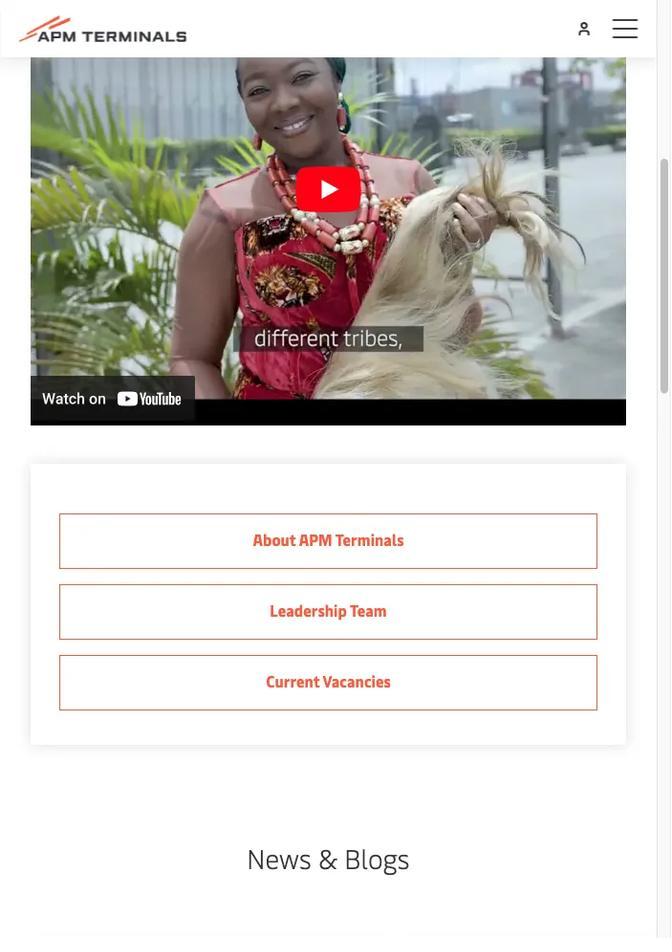 Task type: vqa. For each thing, say whether or not it's contained in the screenshot.
APM at left bottom
yes



Task type: describe. For each thing, give the bounding box(es) containing it.
leadership team
[[270, 600, 387, 621]]

about apm terminals link
[[59, 513, 598, 569]]

current vacancies link
[[59, 655, 598, 710]]

team
[[350, 600, 387, 621]]

apm
[[299, 529, 332, 550]]



Task type: locate. For each thing, give the bounding box(es) containing it.
vacancies
[[323, 671, 391, 691]]

leadership team link
[[59, 584, 598, 640]]

leadership
[[270, 600, 347, 621]]

news & blogs
[[247, 840, 410, 876]]

terminals
[[335, 529, 404, 550]]

about apm terminals
[[253, 529, 404, 550]]

current
[[266, 671, 320, 691]]

&
[[318, 840, 338, 876]]

about
[[253, 529, 296, 550]]

current vacancies
[[266, 671, 391, 691]]

blogs
[[344, 840, 410, 876]]

news
[[247, 840, 312, 876]]



